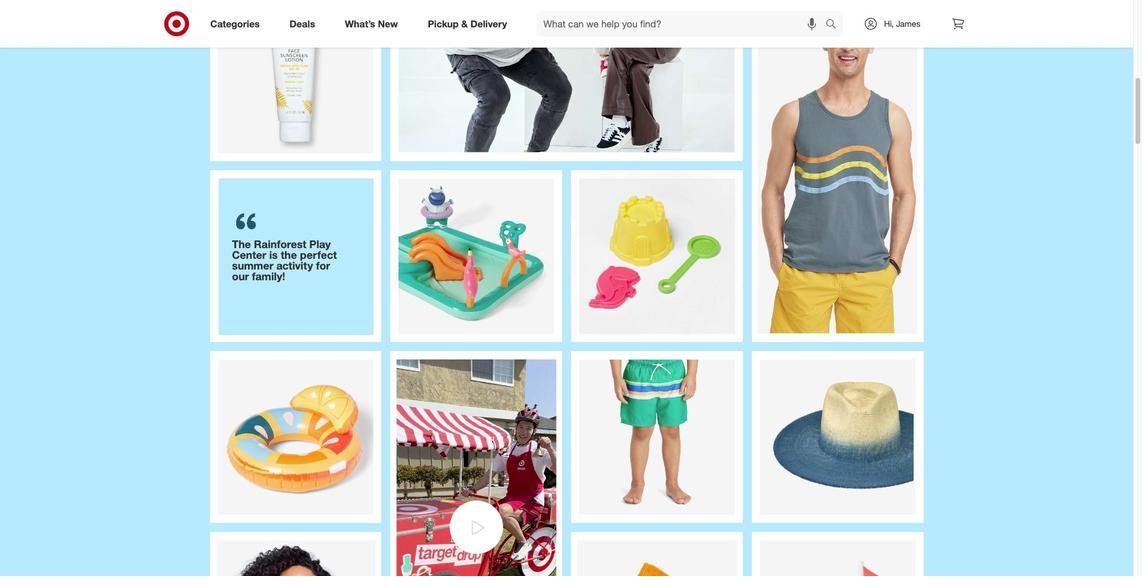 Task type: describe. For each thing, give the bounding box(es) containing it.
rainforest
[[254, 237, 307, 251]]

perfect
[[300, 248, 337, 261]]

delivery
[[471, 18, 508, 30]]

family!
[[252, 269, 285, 283]]

for
[[316, 259, 330, 272]]

What can we help you find? suggestions appear below search field
[[537, 11, 829, 37]]

is
[[269, 248, 278, 261]]

hi, james
[[885, 18, 921, 29]]

&
[[462, 18, 468, 30]]

deals link
[[280, 11, 330, 37]]

hi,
[[885, 18, 894, 29]]

summer
[[232, 259, 274, 272]]

pickup & delivery
[[428, 18, 508, 30]]

search
[[821, 19, 850, 31]]

the rainforest play center is the perfect summer activity for our family!
[[232, 237, 340, 283]]

new
[[378, 18, 398, 30]]



Task type: locate. For each thing, give the bounding box(es) containing it.
pickup & delivery link
[[418, 11, 522, 37]]

james
[[897, 18, 921, 29]]

play
[[310, 237, 331, 251]]

pickup
[[428, 18, 459, 30]]

our
[[232, 269, 249, 283]]

categories link
[[200, 11, 275, 37]]

search button
[[821, 11, 850, 39]]

the
[[281, 248, 297, 261]]

what's new link
[[335, 11, 413, 37]]

categories
[[210, 18, 260, 30]]

center
[[232, 248, 267, 261]]

activity
[[277, 259, 313, 272]]

deals
[[290, 18, 315, 30]]

the
[[232, 237, 251, 251]]

what's new
[[345, 18, 398, 30]]

what's
[[345, 18, 376, 30]]



Task type: vqa. For each thing, say whether or not it's contained in the screenshot.
New
yes



